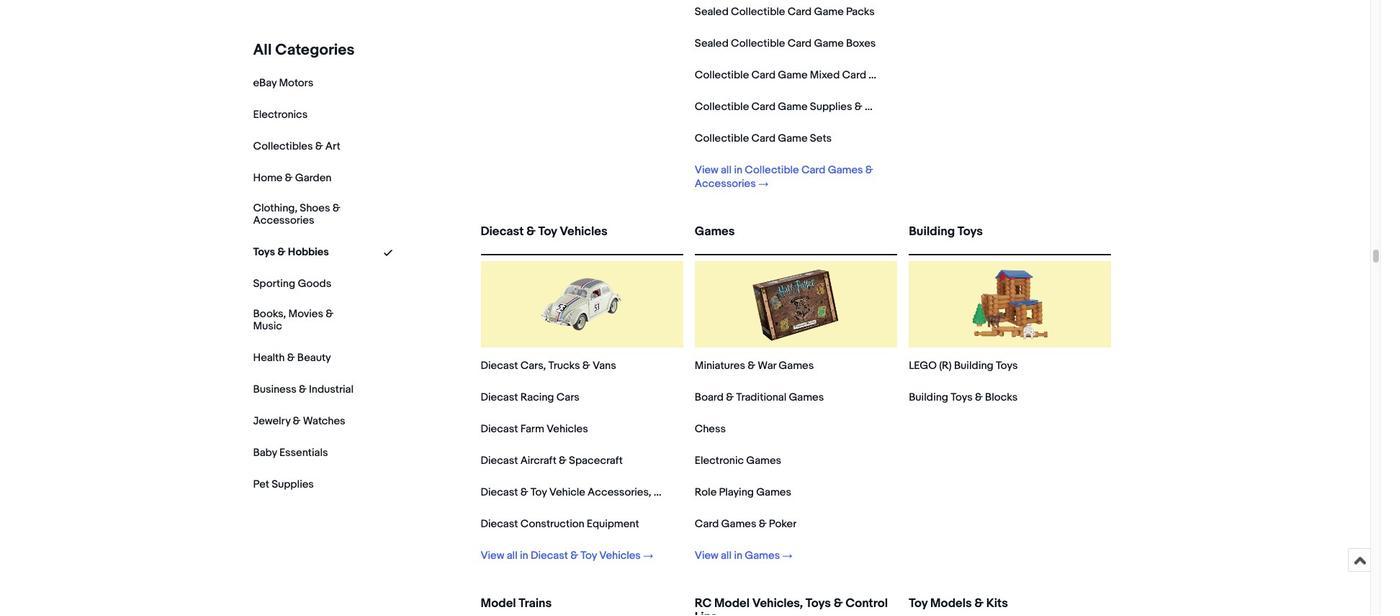 Task type: describe. For each thing, give the bounding box(es) containing it.
0 vertical spatial accessories
[[865, 100, 926, 114]]

models
[[931, 597, 972, 612]]

game for mixed
[[778, 68, 808, 82]]

ebay motors link
[[253, 76, 313, 90]]

motors
[[279, 76, 313, 90]]

building for building toys
[[909, 225, 955, 239]]

spacecraft
[[569, 455, 623, 468]]

diecast for diecast farm vehicles
[[481, 423, 518, 437]]

collectibles & art link
[[253, 140, 341, 153]]

model trains link
[[481, 597, 683, 616]]

diecast farm vehicles
[[481, 423, 588, 437]]

card up collectible card game sets
[[752, 100, 776, 114]]

diecast & toy vehicles image
[[539, 261, 625, 348]]

diecast for diecast & toy vehicle accessories, parts & display
[[481, 486, 518, 500]]

cars
[[557, 391, 580, 405]]

diecast farm vehicles link
[[481, 423, 588, 437]]

baby essentials link
[[253, 446, 328, 460]]

toys & hobbies link
[[253, 245, 329, 259]]

toy models & kits
[[909, 597, 1008, 612]]

shoes
[[300, 202, 330, 215]]

board & traditional games
[[695, 391, 824, 405]]

books, movies & music link
[[253, 307, 354, 333]]

lego (r) building toys
[[909, 359, 1018, 373]]

control
[[846, 597, 888, 612]]

game for sets
[[778, 132, 808, 146]]

sealed for sealed collectible card game boxes
[[695, 37, 729, 50]]

health
[[253, 351, 285, 365]]

boxes
[[846, 37, 876, 50]]

rc model vehicles, toys & control line link
[[695, 597, 898, 616]]

miniatures & war games link
[[695, 359, 814, 373]]

traditional
[[736, 391, 787, 405]]

sealed for sealed collectible card game packs
[[695, 5, 729, 19]]

jewelry & watches link
[[253, 415, 345, 428]]

home & garden
[[253, 171, 332, 185]]

health & beauty link
[[253, 351, 331, 365]]

poker
[[769, 518, 797, 532]]

diecast & toy vehicle accessories, parts & display
[[481, 486, 727, 500]]

electronics
[[253, 108, 308, 122]]

in inside view all in collectible card games & accessories
[[734, 164, 743, 177]]

card down "role"
[[695, 518, 719, 532]]

view all in collectible card games & accessories link
[[695, 164, 877, 191]]

trains
[[519, 597, 552, 612]]

watches
[[303, 415, 345, 428]]

ebay motors
[[253, 76, 313, 90]]

diecast racing cars
[[481, 391, 580, 405]]

collectible card game sets
[[695, 132, 832, 146]]

books, movies & music
[[253, 307, 334, 333]]

& inside 'rc model vehicles, toys & control line'
[[834, 597, 843, 612]]

sporting
[[253, 277, 295, 291]]

farm
[[521, 423, 544, 437]]

electronic games link
[[695, 455, 782, 468]]

1 vertical spatial building
[[954, 359, 994, 373]]

essentials
[[279, 446, 328, 460]]

miniatures & war games
[[695, 359, 814, 373]]

game left 'packs'
[[814, 5, 844, 19]]

music
[[253, 320, 282, 333]]

& inside books, movies & music
[[326, 307, 334, 321]]

sealed collectible card game packs
[[695, 5, 875, 19]]

pet
[[253, 478, 269, 492]]

business & industrial link
[[253, 383, 354, 397]]

playing
[[719, 486, 754, 500]]

toys & hobbies
[[253, 245, 329, 259]]

chess link
[[695, 423, 726, 437]]

categories
[[275, 41, 355, 60]]

accessories,
[[588, 486, 652, 500]]

trucks
[[549, 359, 580, 373]]

rc model vehicles, toys & control line
[[695, 597, 888, 616]]

in for diecast & toy vehicles
[[520, 550, 529, 563]]

view all in games
[[695, 550, 780, 563]]

diecast construction equipment link
[[481, 518, 639, 532]]

games link
[[695, 225, 898, 251]]

toys inside 'rc model vehicles, toys & control line'
[[806, 597, 831, 612]]

line
[[695, 611, 718, 616]]

goods
[[298, 277, 331, 291]]

lego (r) building toys link
[[909, 359, 1018, 373]]

role playing games link
[[695, 486, 792, 500]]

health & beauty
[[253, 351, 331, 365]]

diecast for diecast construction equipment
[[481, 518, 518, 532]]

miniatures
[[695, 359, 746, 373]]

building for building toys & blocks
[[909, 391, 949, 405]]

diecast cars, trucks & vans
[[481, 359, 616, 373]]

pet supplies
[[253, 478, 314, 492]]

card up sealed collectible card game boxes
[[788, 5, 812, 19]]

movies
[[288, 307, 323, 321]]

card down sealed collectible card game boxes link
[[752, 68, 776, 82]]

diecast aircraft & spacecraft
[[481, 455, 623, 468]]

in for games
[[734, 550, 743, 563]]

building toys link
[[909, 225, 1112, 251]]

electronics link
[[253, 108, 308, 122]]

all inside view all in collectible card games & accessories
[[721, 164, 732, 177]]

collectibles & art
[[253, 140, 341, 153]]

lego
[[909, 359, 937, 373]]

diecast & toy vehicles
[[481, 225, 608, 239]]

collectible card game sets link
[[695, 132, 832, 146]]

sporting goods link
[[253, 277, 331, 291]]

model inside model trains link
[[481, 597, 516, 612]]

all for games
[[721, 550, 732, 563]]

model inside 'rc model vehicles, toys & control line'
[[715, 597, 750, 612]]

clothing, shoes & accessories
[[253, 202, 340, 227]]



Task type: vqa. For each thing, say whether or not it's contained in the screenshot.
Diecast & Toy Vehicle Accessories, Parts & Display link
yes



Task type: locate. For each thing, give the bounding box(es) containing it.
sealed collectible card game boxes
[[695, 37, 876, 50]]

all
[[721, 164, 732, 177], [507, 550, 518, 563], [721, 550, 732, 563]]

beauty
[[297, 351, 331, 365]]

1 horizontal spatial supplies
[[810, 100, 853, 114]]

card up collectible card game mixed card lots link
[[788, 37, 812, 50]]

0 vertical spatial sealed
[[695, 5, 729, 19]]

2 sealed from the top
[[695, 37, 729, 50]]

collectible card game supplies & accessories link
[[695, 100, 926, 114]]

card games & poker
[[695, 518, 797, 532]]

view all in diecast & toy vehicles link
[[481, 550, 653, 563]]

home
[[253, 171, 283, 185]]

card
[[788, 5, 812, 19], [788, 37, 812, 50], [752, 68, 776, 82], [842, 68, 867, 82], [752, 100, 776, 114], [752, 132, 776, 146], [802, 164, 826, 177], [695, 518, 719, 532]]

2 horizontal spatial accessories
[[865, 100, 926, 114]]

building toys & blocks link
[[909, 391, 1018, 405]]

building toys
[[909, 225, 983, 239]]

blocks
[[985, 391, 1018, 405]]

diecast & toy vehicle accessories, parts & display link
[[481, 486, 727, 500]]

games image
[[753, 261, 840, 348]]

ebay
[[253, 76, 277, 90]]

diecast & toy vehicles link
[[481, 225, 683, 251]]

aircraft
[[521, 455, 557, 468]]

view all in diecast & toy vehicles
[[481, 550, 641, 563]]

view for games
[[695, 550, 719, 563]]

0 horizontal spatial supplies
[[272, 478, 314, 492]]

kits
[[987, 597, 1008, 612]]

garden
[[295, 171, 332, 185]]

1 horizontal spatial accessories
[[695, 177, 756, 191]]

equipment
[[587, 518, 639, 532]]

2 vertical spatial accessories
[[253, 214, 314, 227]]

games
[[828, 164, 863, 177], [695, 225, 735, 239], [779, 359, 814, 373], [789, 391, 824, 405], [746, 455, 782, 468], [756, 486, 792, 500], [722, 518, 757, 532], [745, 550, 780, 563]]

rc
[[695, 597, 712, 612]]

card down sets
[[802, 164, 826, 177]]

0 vertical spatial supplies
[[810, 100, 853, 114]]

accessories inside view all in collectible card games & accessories
[[695, 177, 756, 191]]

toy
[[538, 225, 557, 239], [531, 486, 547, 500], [581, 550, 597, 563], [909, 597, 928, 612]]

(r)
[[939, 359, 952, 373]]

books,
[[253, 307, 286, 321]]

model left trains
[[481, 597, 516, 612]]

all down card games & poker link
[[721, 550, 732, 563]]

accessories
[[865, 100, 926, 114], [695, 177, 756, 191], [253, 214, 314, 227]]

all for diecast & toy vehicles
[[507, 550, 518, 563]]

0 vertical spatial building
[[909, 225, 955, 239]]

jewelry
[[253, 415, 291, 428]]

supplies down mixed at top right
[[810, 100, 853, 114]]

sporting goods
[[253, 277, 331, 291]]

game left sets
[[778, 132, 808, 146]]

1 vertical spatial sealed
[[695, 37, 729, 50]]

clothing,
[[253, 202, 298, 215]]

collectible
[[731, 5, 785, 19], [731, 37, 785, 50], [695, 68, 749, 82], [695, 100, 749, 114], [695, 132, 749, 146], [745, 164, 799, 177]]

role
[[695, 486, 717, 500]]

chess
[[695, 423, 726, 437]]

display
[[691, 486, 727, 500]]

in
[[734, 164, 743, 177], [520, 550, 529, 563], [734, 550, 743, 563]]

diecast racing cars link
[[481, 391, 580, 405]]

mixed
[[810, 68, 840, 82]]

baby essentials
[[253, 446, 328, 460]]

collectible inside view all in collectible card games & accessories
[[745, 164, 799, 177]]

view
[[695, 164, 719, 177], [481, 550, 505, 563], [695, 550, 719, 563]]

accessories up toys & hobbies link
[[253, 214, 314, 227]]

diecast for diecast cars, trucks & vans
[[481, 359, 518, 373]]

vans
[[593, 359, 616, 373]]

1 horizontal spatial model
[[715, 597, 750, 612]]

electronic games
[[695, 455, 782, 468]]

model right the "rc"
[[715, 597, 750, 612]]

0 horizontal spatial model
[[481, 597, 516, 612]]

& inside clothing, shoes & accessories
[[333, 202, 340, 215]]

diecast for diecast aircraft & spacecraft
[[481, 455, 518, 468]]

card up view all in collectible card games & accessories
[[752, 132, 776, 146]]

lots
[[869, 68, 890, 82]]

game left mixed at top right
[[778, 68, 808, 82]]

diecast for diecast & toy vehicles
[[481, 225, 524, 239]]

building
[[909, 225, 955, 239], [954, 359, 994, 373], [909, 391, 949, 405]]

1 vertical spatial supplies
[[272, 478, 314, 492]]

games inside 'link'
[[695, 225, 735, 239]]

0 vertical spatial vehicles
[[560, 225, 608, 239]]

collectible card game mixed card lots
[[695, 68, 890, 82]]

baby
[[253, 446, 277, 460]]

board & traditional games link
[[695, 391, 824, 405]]

game up mixed at top right
[[814, 37, 844, 50]]

cars,
[[521, 359, 546, 373]]

1 vertical spatial accessories
[[695, 177, 756, 191]]

1 model from the left
[[481, 597, 516, 612]]

role playing games
[[695, 486, 792, 500]]

home & garden link
[[253, 171, 332, 185]]

card left lots
[[842, 68, 867, 82]]

card inside view all in collectible card games & accessories
[[802, 164, 826, 177]]

building toys & blocks
[[909, 391, 1018, 405]]

hobbies
[[288, 245, 329, 259]]

view all in collectible card games & accessories
[[695, 164, 874, 191]]

view for diecast & toy vehicles
[[481, 550, 505, 563]]

view down collectible card game sets
[[695, 164, 719, 177]]

electronic
[[695, 455, 744, 468]]

1 sealed from the top
[[695, 5, 729, 19]]

in down card games & poker link
[[734, 550, 743, 563]]

game down collectible card game mixed card lots link
[[778, 100, 808, 114]]

game for supplies
[[778, 100, 808, 114]]

collectibles
[[253, 140, 313, 153]]

vehicle
[[549, 486, 585, 500]]

all down collectible card game sets
[[721, 164, 732, 177]]

war
[[758, 359, 777, 373]]

games inside view all in collectible card games & accessories
[[828, 164, 863, 177]]

industrial
[[309, 383, 354, 397]]

&
[[855, 100, 863, 114], [315, 140, 323, 153], [866, 164, 874, 177], [285, 171, 293, 185], [333, 202, 340, 215], [527, 225, 536, 239], [278, 245, 286, 259], [326, 307, 334, 321], [287, 351, 295, 365], [583, 359, 590, 373], [748, 359, 756, 373], [299, 383, 307, 397], [726, 391, 734, 405], [975, 391, 983, 405], [293, 415, 301, 428], [559, 455, 567, 468], [521, 486, 528, 500], [681, 486, 689, 500], [759, 518, 767, 532], [571, 550, 578, 563], [834, 597, 843, 612], [975, 597, 984, 612]]

2 model from the left
[[715, 597, 750, 612]]

supplies
[[810, 100, 853, 114], [272, 478, 314, 492]]

packs
[[846, 5, 875, 19]]

art
[[325, 140, 341, 153]]

& inside view all in collectible card games & accessories
[[866, 164, 874, 177]]

model
[[481, 597, 516, 612], [715, 597, 750, 612]]

diecast inside "diecast & toy vehicles" link
[[481, 225, 524, 239]]

jewelry & watches
[[253, 415, 345, 428]]

all up model trains
[[507, 550, 518, 563]]

sets
[[810, 132, 832, 146]]

accessories inside clothing, shoes & accessories
[[253, 214, 314, 227]]

supplies right pet
[[272, 478, 314, 492]]

accessories down 'collectible card game sets' link
[[695, 177, 756, 191]]

in down construction
[[520, 550, 529, 563]]

card games & poker link
[[695, 518, 797, 532]]

0 horizontal spatial accessories
[[253, 214, 314, 227]]

diecast cars, trucks & vans link
[[481, 359, 616, 373]]

building toys image
[[967, 261, 1054, 348]]

model trains
[[481, 597, 552, 612]]

diecast construction equipment
[[481, 518, 639, 532]]

view up the "rc"
[[695, 550, 719, 563]]

1 vertical spatial vehicles
[[547, 423, 588, 437]]

board
[[695, 391, 724, 405]]

in down collectible card game sets
[[734, 164, 743, 177]]

2 vertical spatial building
[[909, 391, 949, 405]]

view inside view all in collectible card games & accessories
[[695, 164, 719, 177]]

accessories down lots
[[865, 100, 926, 114]]

clothing, shoes & accessories link
[[253, 202, 354, 227]]

diecast for diecast racing cars
[[481, 391, 518, 405]]

sealed
[[695, 5, 729, 19], [695, 37, 729, 50]]

2 vertical spatial vehicles
[[599, 550, 641, 563]]

view up model trains
[[481, 550, 505, 563]]



